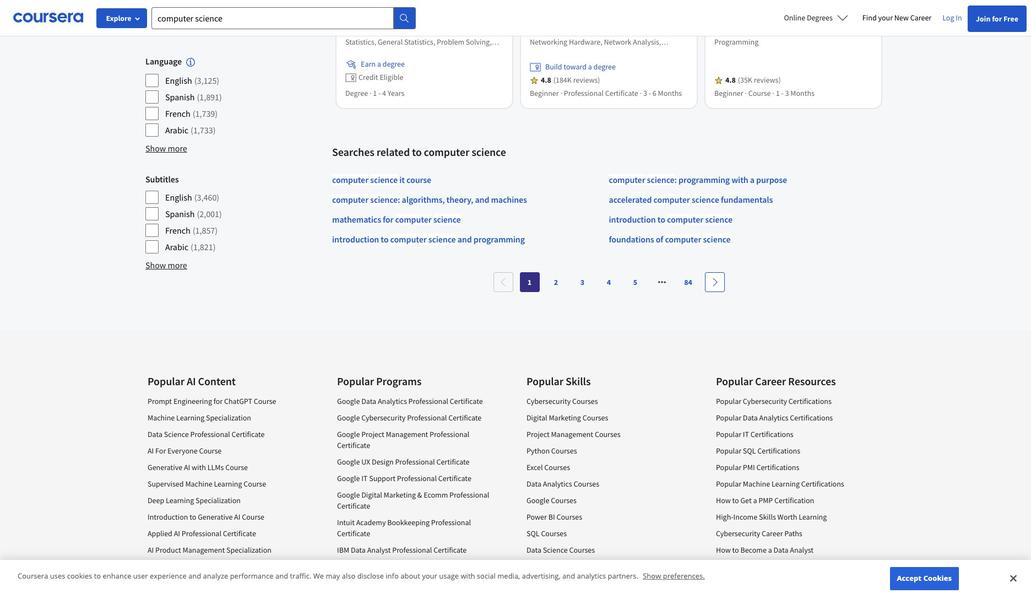 Task type: locate. For each thing, give the bounding box(es) containing it.
more down arabic ( 1,821 ) at the top of page
[[168, 260, 187, 271]]

programming,
[[806, 15, 852, 25]]

credit eligible
[[359, 73, 404, 83]]

1,733
[[193, 125, 213, 136]]

privacy alert dialog
[[0, 560, 1032, 599]]

you'll
[[365, 15, 384, 25]]

1 horizontal spatial months
[[791, 89, 815, 99]]

) for arabic ( 1,733 )
[[213, 125, 216, 136]]

science
[[164, 429, 189, 439], [543, 545, 568, 555]]

french ( 1,857 )
[[165, 225, 218, 236]]

machine down popular pmi certifications link
[[744, 479, 771, 489]]

certificate inside google digital marketing & ecomm professional certificate
[[337, 501, 370, 511]]

show more down the arabic ( 1,733 )
[[146, 143, 187, 154]]

0 vertical spatial more
[[168, 25, 187, 36]]

popular for popular ai content
[[148, 374, 185, 388]]

2 · from the left
[[561, 89, 563, 99]]

1 arabic from the top
[[165, 125, 189, 136]]

to down mathematics
[[381, 234, 389, 245]]

1 vertical spatial more
[[168, 143, 187, 154]]

3 show more from the top
[[146, 260, 187, 271]]

2 reviews) from the left
[[754, 75, 781, 85]]

algorithms
[[402, 194, 443, 205]]

data up popular it certifications link at the right of page
[[744, 413, 758, 423]]

to for how to become a data analyst
[[733, 545, 740, 555]]

go to next page image
[[711, 278, 720, 286]]

french
[[165, 108, 191, 119], [165, 225, 191, 236]]

with up fundamentals
[[732, 174, 749, 185]]

professional inside intuit academy bookkeeping professional certificate
[[432, 517, 471, 527]]

0 horizontal spatial your
[[422, 571, 438, 581]]

0 horizontal spatial 4.8
[[541, 75, 552, 85]]

computer up mathematics
[[332, 194, 369, 205]]

0 horizontal spatial beginner
[[530, 89, 559, 99]]

language
[[146, 56, 182, 67]]

of left colorado
[[204, 7, 212, 18]]

0 vertical spatial of
[[204, 7, 212, 18]]

purpose
[[757, 174, 788, 185]]

colorado
[[213, 7, 247, 18]]

google digital marketing & ecomm professional certificate link
[[337, 490, 490, 511]]

it for support
[[362, 473, 368, 483]]

list containing popular cybersecurity certifications
[[717, 396, 874, 594]]

( right boulder
[[282, 7, 285, 18]]

: down it
[[398, 194, 400, 205]]

0 vertical spatial english
[[165, 75, 192, 86]]

french inside subtitles group
[[165, 225, 191, 236]]

0 vertical spatial generative
[[148, 462, 183, 472]]

( up spanish ( 1,891 ) on the left top of the page
[[194, 75, 197, 86]]

foundations
[[609, 234, 655, 245]]

a right become
[[769, 545, 773, 555]]

ai
[[187, 374, 196, 388], [148, 446, 154, 456], [184, 462, 190, 472], [234, 512, 241, 522], [174, 528, 180, 538], [148, 545, 154, 555], [148, 562, 154, 571], [157, 578, 164, 588]]

1 all from the left
[[148, 578, 156, 588]]

digital down support
[[362, 490, 382, 500]]

ai for everyone course
[[148, 446, 222, 456]]

show more for english ( 3,460 )
[[146, 260, 187, 271]]

join
[[977, 14, 991, 24]]

show more down "university" at the left top of the page
[[146, 25, 187, 36]]

1 show more button from the top
[[146, 24, 187, 37]]

2 4.8 from the left
[[726, 75, 736, 85]]

with left the llms
[[192, 462, 206, 472]]

all for popular ai content
[[148, 578, 156, 588]]

1 vertical spatial engineering
[[155, 562, 194, 571]]

google inside google project management professional certificate
[[337, 429, 360, 439]]

more down the arabic ( 1,733 )
[[168, 143, 187, 154]]

147
[[285, 7, 298, 18]]

2 spanish from the top
[[165, 209, 195, 220]]

machine for popular career resources
[[744, 479, 771, 489]]

product up all courses 'link'
[[527, 562, 553, 571]]

show more down arabic ( 1,821 ) at the top of page
[[146, 260, 187, 271]]

2 english from the top
[[165, 192, 192, 203]]

computer down algorithms
[[396, 214, 432, 225]]

0 vertical spatial skills
[[346, 15, 363, 25]]

1 vertical spatial arabic
[[165, 242, 189, 253]]

0 horizontal spatial analytics
[[378, 396, 407, 406]]

3 · from the left
[[640, 89, 642, 99]]

google inside google digital marketing & ecomm professional certificate
[[337, 490, 360, 500]]

1 horizontal spatial 4
[[607, 277, 611, 287]]

· down 4.8 (35k reviews)
[[773, 89, 775, 99]]

1 horizontal spatial sql
[[744, 446, 757, 456]]

google for google ux design professional certificate
[[337, 457, 360, 467]]

3 more from the top
[[168, 260, 187, 271]]

1 horizontal spatial of
[[656, 234, 664, 245]]

introduction up foundations
[[609, 214, 656, 225]]

show up subtitles
[[146, 143, 166, 154]]

to for introduction to generative ai course
[[190, 512, 196, 522]]

0 horizontal spatial generative
[[148, 462, 183, 472]]

enhance
[[103, 571, 131, 581]]

python up 'excel'
[[527, 446, 550, 456]]

subtitles
[[146, 174, 179, 185]]

to up foundations of computer science
[[658, 214, 666, 225]]

new
[[895, 13, 909, 23]]

0 vertical spatial product
[[155, 545, 181, 555]]

3 show more button from the top
[[146, 259, 187, 272]]

bi
[[549, 512, 555, 522]]

google for google project management professional certificate
[[337, 429, 360, 439]]

footer
[[0, 329, 1032, 599]]

) for french ( 1,857 )
[[215, 225, 218, 236]]

1 horizontal spatial marketing
[[549, 413, 581, 423]]

· left 6
[[640, 89, 642, 99]]

3
[[644, 89, 648, 99], [786, 89, 790, 99], [581, 277, 585, 287]]

1 vertical spatial it
[[362, 473, 368, 483]]

certifications for popular pmi certifications
[[757, 462, 800, 472]]

related
[[377, 145, 410, 159]]

data up for
[[148, 429, 163, 439]]

popular for popular skills
[[527, 374, 564, 388]]

data inside the "computer programming, data structures, problem solving, python programming"
[[854, 15, 869, 25]]

0 horizontal spatial introduction
[[332, 234, 379, 245]]

0 horizontal spatial of
[[204, 7, 212, 18]]

2
[[554, 277, 558, 287]]

( down the french ( 1,857 )
[[191, 242, 193, 253]]

your inside privacy alert dialog
[[422, 571, 438, 581]]

analyst up everybody
[[367, 545, 391, 555]]

marketing down google it support professional certificate link
[[384, 490, 416, 500]]

list containing google data analytics professional certificate
[[337, 396, 495, 599]]

0 vertical spatial it
[[744, 429, 750, 439]]

deep learning specialization link
[[148, 495, 241, 505]]

1 horizontal spatial python
[[527, 446, 550, 456]]

1 horizontal spatial ,
[[471, 194, 474, 205]]

2 vertical spatial skills
[[760, 512, 777, 522]]

· right degree
[[370, 89, 372, 99]]

worth
[[778, 512, 798, 522]]

list for programs
[[337, 396, 495, 599]]

computer science : programming with a
[[609, 174, 755, 185]]

0 horizontal spatial machine
[[148, 413, 175, 423]]

1 spanish from the top
[[165, 92, 195, 103]]

spanish inside language group
[[165, 92, 195, 103]]

2 horizontal spatial python
[[808, 26, 831, 36]]

earn a degree
[[361, 59, 405, 69]]

engineering up all ai courses at the bottom
[[155, 562, 194, 571]]

3 - from the left
[[782, 89, 784, 99]]

1 vertical spatial digital
[[362, 490, 382, 500]]

with
[[732, 174, 749, 185], [192, 462, 206, 472], [461, 571, 475, 581]]

1 , from the left
[[443, 194, 445, 205]]

science down for computer science
[[429, 234, 456, 245]]

1 vertical spatial :
[[675, 174, 677, 185]]

engineering for ai
[[155, 562, 194, 571]]

2 horizontal spatial -
[[782, 89, 784, 99]]

popular for popular sql certifications
[[717, 446, 742, 456]]

arabic
[[165, 125, 189, 136], [165, 242, 189, 253]]

everyone
[[168, 446, 198, 456]]

2 horizontal spatial skills
[[760, 512, 777, 522]]

4.8 left (35k
[[726, 75, 736, 85]]

0 horizontal spatial months
[[658, 89, 683, 99]]

certificate inside meta front-end developer professional certificate
[[337, 589, 370, 599]]

french inside language group
[[165, 108, 191, 119]]

1 vertical spatial show more button
[[146, 142, 187, 155]]

french up the arabic ( 1,733 )
[[165, 108, 191, 119]]

your inside find your new career link
[[879, 13, 894, 23]]

skills up cybersecurity courses link
[[566, 374, 591, 388]]

spanish for spanish ( 1,891 )
[[165, 92, 195, 103]]

science for professional
[[164, 429, 189, 439]]

reviews) for (184k reviews)
[[574, 75, 601, 85]]

0 vertical spatial analytics
[[378, 396, 407, 406]]

career
[[911, 13, 932, 23], [756, 374, 787, 388], [762, 528, 784, 538]]

sql
[[744, 446, 757, 456], [527, 528, 540, 538]]

2,001
[[200, 209, 219, 220]]

2 arabic from the top
[[165, 242, 189, 253]]

2 horizontal spatial machine
[[744, 479, 771, 489]]

2 all from the left
[[527, 578, 535, 588]]

skills left you'll
[[346, 15, 363, 25]]

language group
[[146, 55, 326, 137]]

1 english from the top
[[165, 75, 192, 86]]

spanish
[[165, 92, 195, 103], [165, 209, 195, 220]]

how up high-
[[717, 495, 731, 505]]

show down arabic ( 1,821 ) at the top of page
[[146, 260, 166, 271]]

it for certifications
[[744, 429, 750, 439]]

career for resources
[[756, 374, 787, 388]]

1 · from the left
[[370, 89, 372, 99]]

professional inside meta front-end developer professional certificate
[[423, 578, 462, 588]]

1 horizontal spatial your
[[879, 13, 894, 23]]

end
[[374, 578, 387, 588]]

generative ai with llms course
[[148, 462, 248, 472]]

1 vertical spatial python
[[527, 446, 550, 456]]

list containing cybersecurity courses
[[527, 396, 685, 594]]

ai down applied
[[148, 545, 154, 555]]

and left traffic. at the left
[[276, 571, 288, 581]]

1 vertical spatial english
[[165, 192, 192, 203]]

marketing down cybersecurity courses link
[[549, 413, 581, 423]]

online
[[785, 13, 806, 23]]

2 horizontal spatial 3
[[786, 89, 790, 99]]

2 - from the left
[[649, 89, 652, 99]]

1 vertical spatial how
[[717, 545, 731, 555]]

popular it certifications
[[717, 429, 794, 439]]

data down 'excel'
[[527, 479, 542, 489]]

arabic for arabic ( 1,733 )
[[165, 125, 189, 136]]

cybersecurity down income at the bottom of the page
[[717, 528, 761, 538]]

1 vertical spatial science
[[543, 545, 568, 555]]

1 french from the top
[[165, 108, 191, 119]]

english for english ( 3,460 )
[[165, 192, 192, 203]]

2 show more from the top
[[146, 143, 187, 154]]

2 more from the top
[[168, 143, 187, 154]]

1 horizontal spatial digital
[[527, 413, 548, 423]]

introduction
[[148, 512, 188, 522]]

problem
[[752, 26, 779, 36]]

arabic inside subtitles group
[[165, 242, 189, 253]]

1 horizontal spatial with
[[461, 571, 475, 581]]

1 reviews) from the left
[[574, 75, 601, 85]]

computer down accelerated computer science fundamentals
[[668, 214, 704, 225]]

coursera uses cookies to enhance user experience and analyze performance and traffic. we may also disclose info about your usage with social media, advertising, and analytics partners. show preferences.
[[18, 571, 705, 581]]

cookies
[[67, 571, 92, 581]]

all
[[148, 578, 156, 588], [527, 578, 535, 588]]

1,739
[[195, 108, 215, 119]]

cookies
[[924, 573, 953, 583]]

0 horizontal spatial digital
[[362, 490, 382, 500]]

4 right "3" button
[[607, 277, 611, 287]]

applied ai professional certificate
[[148, 528, 256, 538]]

3,460
[[197, 192, 217, 203]]

analytics
[[577, 571, 606, 581]]

0 vertical spatial marketing
[[549, 413, 581, 423]]

for
[[993, 14, 1003, 24], [383, 214, 394, 225], [214, 396, 223, 406], [362, 562, 371, 571]]

all right enhance on the bottom left
[[148, 578, 156, 588]]

learning
[[176, 413, 205, 423], [214, 479, 242, 489], [772, 479, 800, 489], [166, 495, 194, 505], [799, 512, 828, 522]]

list for ai
[[148, 396, 305, 594]]

0 vertical spatial engineering
[[174, 396, 212, 406]]

· down (184k
[[561, 89, 563, 99]]

0 vertical spatial arabic
[[165, 125, 189, 136]]

1 vertical spatial introduction
[[332, 234, 379, 245]]

introduction down mathematics
[[332, 234, 379, 245]]

degree
[[383, 59, 405, 69], [594, 62, 616, 72]]

coursera
[[18, 571, 48, 581]]

5 · from the left
[[773, 89, 775, 99]]

· down (35k
[[746, 89, 747, 99]]

meta front-end developer professional certificate link
[[337, 578, 462, 599]]

0 horizontal spatial 1
[[373, 89, 377, 99]]

4.8 down the build
[[541, 75, 552, 85]]

4
[[383, 89, 386, 99], [607, 277, 611, 287]]

, left theory
[[443, 194, 445, 205]]

· for degree · 1 - 4 years
[[370, 89, 372, 99]]

analytics down programs
[[378, 396, 407, 406]]

show more button for english ( 3,125 )
[[146, 142, 187, 155]]

data right ibm
[[351, 545, 366, 555]]

introduction for introduction to computer science and programming
[[332, 234, 379, 245]]

certificate inside google project management professional certificate
[[337, 440, 370, 450]]

1 4.8 from the left
[[541, 75, 552, 85]]

2 french from the top
[[165, 225, 191, 236]]

4 left the years
[[383, 89, 386, 99]]

2 vertical spatial more
[[168, 260, 187, 271]]

ux
[[362, 457, 371, 467]]

list for skills
[[527, 396, 685, 594]]

0 horizontal spatial python
[[337, 562, 361, 571]]

searches related to computer science
[[332, 145, 506, 159]]

0 vertical spatial with
[[732, 174, 749, 185]]

0 vertical spatial show more button
[[146, 24, 187, 37]]

1 horizontal spatial analytics
[[543, 479, 573, 489]]

4 list from the left
[[717, 396, 874, 594]]

0 vertical spatial 4
[[383, 89, 386, 99]]

0 horizontal spatial all
[[148, 578, 156, 588]]

english inside language group
[[165, 75, 192, 86]]

2 vertical spatial career
[[762, 528, 784, 538]]

2 vertical spatial python
[[337, 562, 361, 571]]

0 vertical spatial show more
[[146, 25, 187, 36]]

english inside subtitles group
[[165, 192, 192, 203]]

spanish inside subtitles group
[[165, 209, 195, 220]]

management down google cybersecurity professional certificate link
[[386, 429, 428, 439]]

1 project from the left
[[362, 429, 385, 439]]

spanish up french ( 1,739 )
[[165, 92, 195, 103]]

computer programming, data structures, problem solving, python programming
[[715, 15, 869, 47]]

2 how from the top
[[717, 545, 731, 555]]

2 show more button from the top
[[146, 142, 187, 155]]

to right related in the top left of the page
[[412, 145, 422, 159]]

1 vertical spatial generative
[[198, 512, 233, 522]]

english down information about this filter group icon
[[165, 75, 192, 86]]

analytics down popular cybersecurity certifications
[[760, 413, 789, 423]]

of for foundations
[[656, 234, 664, 245]]

, left machines at the top of page
[[471, 194, 474, 205]]

generative
[[148, 462, 183, 472], [198, 512, 233, 522]]

1 horizontal spatial 1
[[528, 277, 532, 287]]

python up meta
[[337, 562, 361, 571]]

introduction
[[609, 214, 656, 225], [332, 234, 379, 245]]

courses
[[573, 396, 598, 406], [583, 413, 609, 423], [595, 429, 621, 439], [552, 446, 577, 456], [545, 462, 571, 472], [574, 479, 600, 489], [551, 495, 577, 505], [557, 512, 583, 522], [542, 528, 567, 538], [570, 545, 595, 555], [598, 562, 624, 571], [165, 578, 191, 588], [537, 578, 562, 588]]

project management courses
[[527, 429, 621, 439]]

1 horizontal spatial -
[[649, 89, 652, 99]]

6
[[653, 89, 657, 99]]

analytics up "google courses" link
[[543, 479, 573, 489]]

1 horizontal spatial beginner
[[715, 89, 744, 99]]

( down spanish ( 1,891 ) on the left top of the page
[[193, 108, 195, 119]]

· for beginner · course · 1 - 3 months
[[746, 89, 747, 99]]

4.8 for 4.8 (35k reviews)
[[726, 75, 736, 85]]

machine for popular ai content
[[185, 479, 213, 489]]

0 vertical spatial introduction
[[609, 214, 656, 225]]

2 vertical spatial show more button
[[146, 259, 187, 272]]

it down the ux
[[362, 473, 368, 483]]

certificate
[[606, 89, 639, 99], [450, 396, 483, 406], [449, 413, 482, 423], [232, 429, 265, 439], [337, 440, 370, 450], [437, 457, 470, 467], [439, 473, 472, 483], [337, 501, 370, 511], [223, 528, 256, 538], [337, 528, 370, 538], [434, 545, 467, 555], [237, 562, 270, 571], [337, 589, 370, 599]]

beginner for beginner · course · 1 - 3 months
[[715, 89, 744, 99]]

1 vertical spatial show more
[[146, 143, 187, 154]]

professional down ai product management specialization link
[[196, 562, 235, 571]]

show
[[146, 25, 166, 36], [146, 143, 166, 154], [146, 260, 166, 271], [643, 571, 662, 581]]

0 horizontal spatial reviews)
[[574, 75, 601, 85]]

0 vertical spatial sql
[[744, 446, 757, 456]]

list
[[148, 396, 305, 594], [337, 396, 495, 599], [527, 396, 685, 594], [717, 396, 874, 594]]

0 horizontal spatial marketing
[[384, 490, 416, 500]]

science down sql courses link
[[543, 545, 568, 555]]

1 vertical spatial programming
[[474, 234, 525, 245]]

0 horizontal spatial 3
[[581, 277, 585, 287]]

academy
[[356, 517, 386, 527]]

2 horizontal spatial analytics
[[760, 413, 789, 423]]

french for french ( 1,739 )
[[165, 108, 191, 119]]

arabic for arabic ( 1,821 )
[[165, 242, 189, 253]]

1 how from the top
[[717, 495, 731, 505]]

4.8
[[541, 75, 552, 85], [726, 75, 736, 85]]

to inside privacy alert dialog
[[94, 571, 101, 581]]

machine down prompt
[[148, 413, 175, 423]]

arabic inside language group
[[165, 125, 189, 136]]

2 analyst from the left
[[791, 545, 814, 555]]

1 horizontal spatial machine
[[185, 479, 213, 489]]

professional down the intuit academy bookkeeping professional certificate link
[[393, 545, 432, 555]]

introduction for introduction to
[[609, 214, 656, 225]]

data science courses link
[[527, 545, 595, 555]]

engineering for prompt
[[174, 396, 212, 406]]

2 beginner from the left
[[715, 89, 744, 99]]

0 vertical spatial science
[[164, 429, 189, 439]]

1 beginner from the left
[[530, 89, 559, 99]]

machine down the generative ai with llms course
[[185, 479, 213, 489]]

google data analytics professional certificate link
[[337, 396, 483, 406]]

to left become
[[733, 545, 740, 555]]

1 vertical spatial your
[[422, 571, 438, 581]]

find your new career
[[863, 13, 932, 23]]

1 horizontal spatial generative
[[198, 512, 233, 522]]

certifications
[[789, 396, 832, 406], [791, 413, 834, 423], [751, 429, 794, 439], [758, 446, 801, 456], [757, 462, 800, 472], [802, 479, 845, 489]]

1 horizontal spatial science
[[543, 545, 568, 555]]

0 vertical spatial french
[[165, 108, 191, 119]]

specialization down the supervised machine learning course
[[196, 495, 241, 505]]

to for how to get a pmp certification
[[733, 495, 740, 505]]

beginner down (184k
[[530, 89, 559, 99]]

google for google digital marketing & ecomm professional certificate
[[337, 490, 360, 500]]

python courses
[[527, 446, 577, 456]]

python for everybody specialization
[[337, 562, 454, 571]]

·
[[370, 89, 372, 99], [561, 89, 563, 99], [640, 89, 642, 99], [746, 89, 747, 99], [773, 89, 775, 99]]

0 vertical spatial career
[[911, 13, 932, 23]]

to right cookies
[[94, 571, 101, 581]]

project
[[362, 429, 385, 439], [527, 429, 550, 439]]

supervised machine learning course link
[[148, 479, 266, 489]]

more for english ( 3,125 )
[[168, 143, 187, 154]]

management down data science courses
[[554, 562, 596, 571]]

design
[[372, 457, 394, 467]]

how for how to get a pmp certification
[[717, 495, 731, 505]]

machine
[[148, 413, 175, 423], [185, 479, 213, 489], [744, 479, 771, 489]]

show for spanish ( 2,001 )
[[146, 260, 166, 271]]

1 horizontal spatial reviews)
[[754, 75, 781, 85]]

product
[[155, 545, 181, 555], [527, 562, 553, 571]]

data science professional certificate
[[148, 429, 265, 439]]

it up popular sql certifications
[[744, 429, 750, 439]]

0 horizontal spatial product
[[155, 545, 181, 555]]

1 vertical spatial spanish
[[165, 209, 195, 220]]

beginner for beginner · professional certificate · 3 - 6 months
[[530, 89, 559, 99]]

-
[[379, 89, 381, 99], [649, 89, 652, 99], [782, 89, 784, 99]]

0 horizontal spatial science
[[164, 429, 189, 439]]

0 horizontal spatial -
[[379, 89, 381, 99]]

degree up "eligible"
[[383, 59, 405, 69]]

4 · from the left
[[746, 89, 747, 99]]

certifications for popular it certifications
[[751, 429, 794, 439]]

list containing prompt engineering for chatgpt course
[[148, 396, 305, 594]]

1 vertical spatial french
[[165, 225, 191, 236]]

data right programming,
[[854, 15, 869, 25]]

( down english ( 3,125 )
[[197, 92, 200, 103]]

certificate inside intuit academy bookkeeping professional certificate
[[337, 528, 370, 538]]

1 horizontal spatial 4.8
[[726, 75, 736, 85]]

2 list from the left
[[337, 396, 495, 599]]

1 list from the left
[[148, 396, 305, 594]]

of right foundations
[[656, 234, 664, 245]]

show right partners.
[[643, 571, 662, 581]]

1 horizontal spatial all
[[527, 578, 535, 588]]

2 vertical spatial with
[[461, 571, 475, 581]]

explore button
[[96, 8, 147, 28]]

0 vertical spatial how
[[717, 495, 731, 505]]

3 list from the left
[[527, 396, 685, 594]]

beginner
[[530, 89, 559, 99], [715, 89, 744, 99]]

career down "high-income skills worth learning" link
[[762, 528, 784, 538]]

gain
[[385, 15, 399, 25]]

None search field
[[152, 7, 416, 29]]

1 down credit eligible
[[373, 89, 377, 99]]



Task type: describe. For each thing, give the bounding box(es) containing it.
3 inside button
[[581, 277, 585, 287]]

become
[[741, 545, 767, 555]]

theory
[[447, 194, 471, 205]]

spanish for spanish ( 2,001 )
[[165, 209, 195, 220]]

science down science : algorithms , theory , and machines
[[434, 214, 461, 225]]

popular for popular cybersecurity certifications
[[717, 396, 742, 406]]

join for free
[[977, 14, 1019, 24]]

learning up data science professional certificate
[[176, 413, 205, 423]]

a right toward
[[589, 62, 592, 72]]

0 vertical spatial :
[[399, 15, 401, 25]]

and left analytics
[[563, 571, 576, 581]]

ibm data analyst professional certificate link
[[337, 545, 467, 555]]

1,821
[[193, 242, 213, 253]]

data science courses
[[527, 545, 595, 555]]

marketing inside google digital marketing & ecomm professional certificate
[[384, 490, 416, 500]]

certification
[[775, 495, 815, 505]]

popular for popular career resources
[[717, 374, 754, 388]]

years
[[388, 89, 405, 99]]

we
[[314, 571, 324, 581]]

french for french ( 1,857 )
[[165, 225, 191, 236]]

What do you want to learn? text field
[[152, 7, 394, 29]]

show more for english ( 3,125 )
[[146, 143, 187, 154]]

prompt engineering for chatgpt course link
[[148, 396, 276, 406]]

1 horizontal spatial degree
[[594, 62, 616, 72]]

professional up google it support professional certificate link
[[395, 457, 435, 467]]

list for career
[[717, 396, 874, 594]]

science down accelerated computer science fundamentals
[[706, 214, 733, 225]]

introduction to
[[609, 214, 666, 225]]

how to become a data analyst link
[[717, 545, 814, 555]]

popular pmi certifications
[[717, 462, 800, 472]]

content
[[198, 374, 236, 388]]

computer science
[[668, 214, 733, 225]]

) for arabic ( 1,821 )
[[213, 242, 216, 253]]

ai up applied ai professional certificate
[[234, 512, 241, 522]]

income
[[734, 512, 758, 522]]

science up computer science
[[692, 194, 720, 205]]

popular programs
[[337, 374, 422, 388]]

certifications for popular cybersecurity certifications
[[789, 396, 832, 406]]

( for 3,125
[[194, 75, 197, 86]]

for right join
[[993, 14, 1003, 24]]

product management courses
[[527, 562, 624, 571]]

science left it
[[370, 174, 398, 185]]

popular for popular programs
[[337, 374, 374, 388]]

ecomm
[[424, 490, 448, 500]]

show inside privacy alert dialog
[[643, 571, 662, 581]]

coursera image
[[13, 9, 83, 27]]

( for 1,891
[[197, 92, 200, 103]]

ai right the user
[[157, 578, 164, 588]]

sql courses link
[[527, 528, 567, 538]]

google for google data analytics professional certificate
[[337, 396, 360, 406]]

with inside privacy alert dialog
[[461, 571, 475, 581]]

ai right applied
[[174, 528, 180, 538]]

show for spanish ( 1,891 )
[[146, 143, 166, 154]]

computer up the course
[[424, 145, 470, 159]]

toward
[[564, 62, 587, 72]]

learning down certification
[[799, 512, 828, 522]]

boulder
[[249, 7, 278, 18]]

2 vertical spatial :
[[398, 194, 400, 205]]

2 horizontal spatial 1
[[776, 89, 780, 99]]

0 vertical spatial programming
[[679, 174, 730, 185]]

how to get a pmp certification link
[[717, 495, 815, 505]]

(184k
[[554, 75, 572, 85]]

everybody
[[373, 562, 407, 571]]

fundamentals
[[721, 194, 774, 205]]

ai down ai for everyone course link
[[184, 462, 190, 472]]

intuit academy bookkeeping professional certificate
[[337, 517, 471, 538]]

usage
[[439, 571, 459, 581]]

computer down 'computer science : programming with a'
[[654, 194, 690, 205]]

show more button for english ( 3,460 )
[[146, 259, 187, 272]]

2 months from the left
[[791, 89, 815, 99]]

1,891
[[200, 92, 219, 103]]

2 vertical spatial analytics
[[543, 479, 573, 489]]

beginner · course · 1 - 3 months
[[715, 89, 815, 99]]

learning down the llms
[[214, 479, 242, 489]]

learning up certification
[[772, 479, 800, 489]]

project management courses link
[[527, 429, 621, 439]]

3,125
[[197, 75, 217, 86]]

specialization down chatgpt
[[206, 413, 251, 423]]

python for everybody specialization link
[[337, 562, 454, 571]]

management down applied ai professional certificate
[[183, 545, 225, 555]]

4.8 for 4.8 (184k reviews)
[[541, 75, 552, 85]]

1 horizontal spatial 3
[[644, 89, 648, 99]]

deep
[[148, 495, 164, 505]]

professional up & in the bottom of the page
[[397, 473, 437, 483]]

course
[[407, 174, 432, 185]]

professional inside google project management professional certificate
[[430, 429, 470, 439]]

footer containing popular ai content
[[0, 329, 1032, 599]]

) for spanish ( 2,001 )
[[219, 209, 222, 220]]

popular for popular pmi certifications
[[717, 462, 742, 472]]

science down the science it
[[370, 194, 398, 205]]

university
[[165, 7, 203, 18]]

data down sql courses
[[527, 545, 542, 555]]

how for how to become a data analyst
[[717, 545, 731, 555]]

a right earn
[[377, 59, 381, 69]]

and right theory
[[475, 194, 490, 205]]

chatgpt
[[224, 396, 252, 406]]

solving,
[[781, 26, 807, 36]]

meta
[[337, 578, 353, 588]]

&
[[418, 490, 422, 500]]

· for beginner · professional certificate · 3 - 6 months
[[561, 89, 563, 99]]

introduction to generative ai course link
[[148, 512, 265, 522]]

management inside google project management professional certificate
[[386, 429, 428, 439]]

0 horizontal spatial skills
[[346, 15, 363, 25]]

0 horizontal spatial sql
[[527, 528, 540, 538]]

for right mathematics
[[383, 214, 394, 225]]

a left purpose
[[751, 174, 755, 185]]

show for )
[[146, 25, 166, 36]]

python for python courses
[[527, 446, 550, 456]]

professional down google data analytics professional certificate
[[407, 413, 447, 423]]

science up machines at the top of page
[[472, 145, 506, 159]]

data down paths at right bottom
[[774, 545, 789, 555]]

how to become a data analyst
[[717, 545, 814, 555]]

management down digital marketing courses
[[551, 429, 594, 439]]

spanish ( 1,891 )
[[165, 92, 222, 103]]

popular career resources
[[717, 374, 836, 388]]

skills you'll gain :
[[346, 15, 403, 25]]

cybersecurity up google project management professional certificate
[[362, 413, 406, 423]]

popular for popular it certifications
[[717, 429, 742, 439]]

project inside google project management professional certificate
[[362, 429, 385, 439]]

ai left content
[[187, 374, 196, 388]]

all ai courses link
[[148, 578, 191, 588]]

computer down for computer science
[[391, 234, 427, 245]]

hidden pages image
[[658, 278, 667, 286]]

1 months from the left
[[658, 89, 683, 99]]

science up accelerated computer science fundamentals
[[647, 174, 675, 185]]

analyze
[[203, 571, 228, 581]]

1,857
[[195, 225, 215, 236]]

0 horizontal spatial degree
[[383, 59, 405, 69]]

intuit academy bookkeeping professional certificate link
[[337, 517, 471, 538]]

google data analytics professional certificate
[[337, 396, 483, 406]]

professional inside google digital marketing & ecomm professional certificate
[[450, 490, 490, 500]]

cybersecurity down popular skills
[[527, 396, 571, 406]]

84
[[685, 277, 693, 287]]

analytics for professional
[[378, 396, 407, 406]]

degree
[[346, 89, 368, 99]]

cybersecurity career paths
[[717, 528, 803, 538]]

prompt
[[148, 396, 172, 406]]

( for 3,460
[[194, 192, 197, 203]]

to for introduction to computer science and programming
[[381, 234, 389, 245]]

english ( 3,125 )
[[165, 75, 219, 86]]

google for google cybersecurity professional certificate
[[337, 413, 360, 423]]

learning up introduction
[[166, 495, 194, 505]]

english ( 3,460 )
[[165, 192, 219, 203]]

data science professional certificate link
[[148, 429, 265, 439]]

professional down introduction to generative ai course link
[[182, 528, 222, 538]]

2 , from the left
[[471, 194, 474, 205]]

high-income skills worth learning link
[[717, 512, 828, 522]]

science down computer science
[[704, 234, 731, 245]]

google for google it support professional certificate
[[337, 473, 360, 483]]

digital inside google digital marketing & ecomm professional certificate
[[362, 490, 382, 500]]

certifications for popular sql certifications
[[758, 446, 801, 456]]

4.8 (35k reviews)
[[726, 75, 781, 85]]

explore
[[106, 13, 131, 23]]

reviews) for (35k reviews)
[[754, 75, 781, 85]]

python for python for everybody specialization
[[337, 562, 361, 571]]

google ux design professional certificate
[[337, 457, 470, 467]]

( for 1,821
[[191, 242, 193, 253]]

popular for popular machine learning certifications
[[717, 479, 742, 489]]

data down popular programs
[[362, 396, 377, 406]]

for left chatgpt
[[214, 396, 223, 406]]

( for 1,857
[[193, 225, 195, 236]]

front-
[[355, 578, 374, 588]]

) for english ( 3,125 )
[[217, 75, 219, 86]]

for computer science
[[383, 214, 461, 225]]

a right the get
[[754, 495, 758, 505]]

2 project from the left
[[527, 429, 550, 439]]

english for english ( 3,125 )
[[165, 75, 192, 86]]

1 show more from the top
[[146, 25, 187, 36]]

1 inside button
[[528, 277, 532, 287]]

computer down computer science
[[666, 234, 702, 245]]

more for english ( 3,460 )
[[168, 260, 187, 271]]

supervised
[[148, 479, 184, 489]]

4 button
[[599, 272, 619, 292]]

1 horizontal spatial skills
[[566, 374, 591, 388]]

career for paths
[[762, 528, 784, 538]]

for up front-
[[362, 562, 371, 571]]

specialization up performance
[[227, 545, 272, 555]]

digital marketing courses
[[527, 413, 609, 423]]

) for spanish ( 1,891 )
[[219, 92, 222, 103]]

to for introduction to
[[658, 214, 666, 225]]

and down theory
[[458, 234, 472, 245]]

structures,
[[715, 26, 750, 36]]

programs
[[376, 374, 422, 388]]

) for english ( 3,460 )
[[217, 192, 219, 203]]

llms
[[208, 462, 224, 472]]

beginner · professional certificate · 3 - 6 months
[[530, 89, 683, 99]]

preferences.
[[663, 571, 705, 581]]

all for popular skills
[[527, 578, 535, 588]]

professional up google cybersecurity professional certificate link
[[409, 396, 449, 406]]

specialization up developer
[[408, 562, 454, 571]]

cybersecurity up popular data analytics certifications link
[[744, 396, 788, 406]]

meta front-end developer professional certificate
[[337, 578, 462, 599]]

( for 1,733
[[191, 125, 193, 136]]

google for google courses
[[527, 495, 550, 505]]

pmi
[[744, 462, 756, 472]]

0 horizontal spatial 4
[[383, 89, 386, 99]]

1 - from the left
[[379, 89, 381, 99]]

popular machine learning certifications link
[[717, 479, 845, 489]]

of for university
[[204, 7, 212, 18]]

traffic.
[[290, 571, 312, 581]]

python inside the "computer programming, data structures, problem solving, python programming"
[[808, 26, 831, 36]]

1 analyst from the left
[[367, 545, 391, 555]]

information about this filter group image
[[186, 58, 195, 67]]

subtitles group
[[146, 173, 326, 254]]

analytics for certifications
[[760, 413, 789, 423]]

paths
[[785, 528, 803, 538]]

( for 1,739
[[193, 108, 195, 119]]

computer up accelerated
[[609, 174, 646, 185]]

professional down 4.8 (184k reviews)
[[564, 89, 604, 99]]

machines
[[491, 194, 527, 205]]

4 inside 4 button
[[607, 277, 611, 287]]

1 horizontal spatial product
[[527, 562, 553, 571]]

computer down searches at the top left of the page
[[332, 174, 369, 185]]

pmp
[[759, 495, 774, 505]]

) for french ( 1,739 )
[[215, 108, 218, 119]]

data analytics courses link
[[527, 479, 600, 489]]

degree · 1 - 4 years
[[346, 89, 405, 99]]

ai up all ai courses at the bottom
[[148, 562, 154, 571]]

professional down the machine learning specialization link
[[190, 429, 230, 439]]

84 button
[[679, 272, 699, 292]]

ibm
[[337, 545, 350, 555]]

science for courses
[[543, 545, 568, 555]]

and left analyze
[[189, 571, 201, 581]]

0 horizontal spatial programming
[[474, 234, 525, 245]]

french ( 1,739 )
[[165, 108, 218, 119]]

popular for popular data analytics certifications
[[717, 413, 742, 423]]

1 more from the top
[[168, 25, 187, 36]]

ai left for
[[148, 446, 154, 456]]

1 vertical spatial with
[[192, 462, 206, 472]]

find
[[863, 13, 877, 23]]

eligible
[[380, 73, 404, 83]]

( for 2,001
[[197, 209, 200, 220]]

spanish ( 2,001 )
[[165, 209, 222, 220]]

how to get a pmp certification
[[717, 495, 815, 505]]

accept cookies
[[898, 573, 953, 583]]



Task type: vqa. For each thing, say whether or not it's contained in the screenshot.


